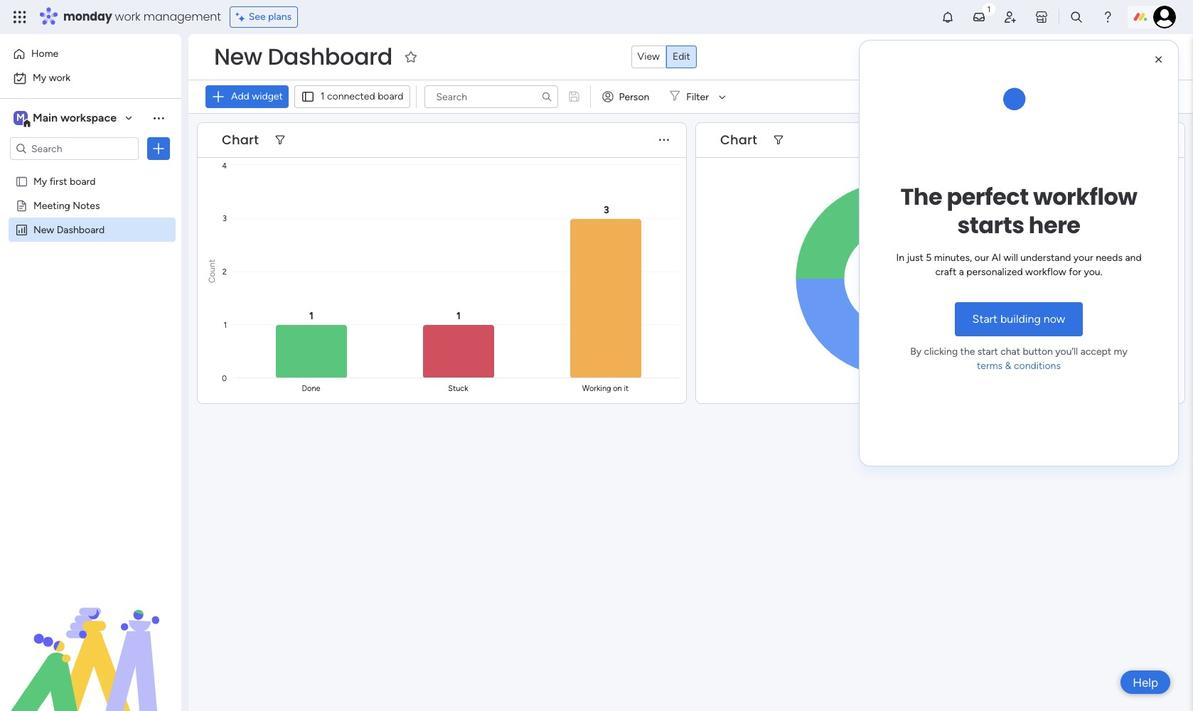 Task type: vqa. For each thing, say whether or not it's contained in the screenshot.
monday.com
no



Task type: describe. For each thing, give the bounding box(es) containing it.
start
[[978, 346, 998, 358]]

1 vertical spatial lottie animation image
[[0, 568, 181, 711]]

public board image for meeting notes
[[15, 198, 28, 212]]

workflow inside the perfect workflow starts here
[[1033, 181, 1138, 213]]

the
[[901, 181, 942, 213]]

management
[[143, 9, 221, 25]]

start building now button
[[955, 302, 1083, 336]]

connected
[[327, 90, 375, 102]]

notes
[[73, 199, 100, 211]]

m
[[16, 112, 25, 124]]

clicking
[[924, 346, 958, 358]]

1 image
[[983, 1, 996, 17]]

first
[[50, 175, 67, 187]]

a
[[959, 266, 964, 278]]

see
[[249, 11, 266, 23]]

main
[[33, 111, 58, 124]]

public board image for my first board
[[15, 174, 28, 188]]

will
[[1004, 252, 1018, 264]]

options image
[[151, 142, 166, 156]]

work for my
[[49, 72, 70, 84]]

terms
[[977, 360, 1003, 372]]

display modes group
[[631, 46, 697, 68]]

workflow inside in just 5 minutes, our ai will understand your needs and craft a personalized workflow for you.
[[1026, 266, 1067, 278]]

terms & conditions link
[[977, 359, 1061, 373]]

&
[[1005, 360, 1012, 372]]

our
[[975, 252, 989, 264]]

main workspace
[[33, 111, 117, 124]]

monday work management
[[63, 9, 221, 25]]

more dots image
[[659, 135, 669, 145]]

home option
[[9, 43, 173, 65]]

perfect
[[947, 181, 1029, 213]]

dashboard inside banner
[[268, 41, 393, 73]]

just
[[907, 252, 924, 264]]

in just 5 minutes, our ai will understand your needs and craft a personalized workflow for you.
[[896, 252, 1142, 278]]

workspace options image
[[151, 111, 166, 125]]

person button
[[596, 85, 658, 108]]

home
[[31, 48, 58, 60]]

the
[[960, 346, 975, 358]]

by clicking the start chat button you'll accept my terms & conditions
[[910, 346, 1128, 372]]

board for my first board
[[70, 175, 96, 187]]

now
[[1044, 312, 1066, 326]]

new inside list box
[[33, 223, 54, 235]]

chart for first the chart field
[[222, 131, 259, 149]]

invite members image
[[1003, 10, 1018, 24]]

starts
[[958, 209, 1024, 241]]

chart for second the chart field from the left
[[720, 131, 757, 149]]

workspace
[[60, 111, 117, 124]]

1 horizontal spatial lottie animation image
[[976, 69, 1062, 154]]

notifications image
[[941, 10, 955, 24]]

view
[[638, 50, 660, 63]]

1 connected board button
[[294, 85, 410, 108]]

accept
[[1081, 346, 1112, 358]]

work for monday
[[115, 9, 140, 25]]

chat
[[1001, 346, 1021, 358]]

monday marketplace image
[[1035, 10, 1049, 24]]

by
[[910, 346, 922, 358]]

plans
[[268, 11, 292, 23]]

list box containing my first board
[[0, 166, 181, 433]]

new dashboard inside the new dashboard banner
[[214, 41, 393, 73]]

update feed image
[[972, 10, 986, 24]]

add widget
[[231, 90, 283, 102]]

Filter dashboard by text search field
[[424, 85, 558, 108]]

public dashboard image
[[15, 223, 28, 236]]

monday
[[63, 9, 112, 25]]

see plans button
[[229, 6, 298, 28]]

select product image
[[13, 10, 27, 24]]



Task type: locate. For each thing, give the bounding box(es) containing it.
1 vertical spatial workflow
[[1026, 266, 1067, 278]]

1 horizontal spatial new
[[214, 41, 262, 73]]

0 vertical spatial lottie animation element
[[976, 69, 1062, 154]]

new
[[214, 41, 262, 73], [33, 223, 54, 235]]

1 horizontal spatial work
[[115, 9, 140, 25]]

1 connected board
[[321, 90, 404, 102]]

0 horizontal spatial new dashboard
[[33, 223, 105, 235]]

new right public dashboard icon at the left
[[33, 223, 54, 235]]

my down home
[[33, 72, 46, 84]]

1 vertical spatial lottie animation element
[[0, 568, 181, 711]]

0 vertical spatial new dashboard
[[214, 41, 393, 73]]

chart field down add
[[218, 131, 262, 149]]

my inside option
[[33, 72, 46, 84]]

widget
[[252, 90, 283, 102]]

edit button
[[666, 46, 697, 68]]

dashboard down notes
[[57, 223, 105, 235]]

1 public board image from the top
[[15, 174, 28, 188]]

5
[[926, 252, 932, 264]]

my work
[[33, 72, 70, 84]]

0 vertical spatial board
[[378, 90, 404, 102]]

work right monday
[[115, 9, 140, 25]]

edit
[[673, 50, 690, 63]]

add to favorites image
[[404, 49, 418, 64]]

new dashboard up 1
[[214, 41, 393, 73]]

1 vertical spatial dashboard
[[57, 223, 105, 235]]

option
[[0, 168, 181, 171]]

0 vertical spatial workflow
[[1033, 181, 1138, 213]]

0 vertical spatial my
[[33, 72, 46, 84]]

1 vertical spatial my
[[33, 175, 47, 187]]

board right connected
[[378, 90, 404, 102]]

1 vertical spatial board
[[70, 175, 96, 187]]

1 horizontal spatial lottie animation element
[[976, 69, 1062, 154]]

start
[[973, 312, 998, 326]]

Search in workspace field
[[30, 140, 119, 157]]

1 vertical spatial work
[[49, 72, 70, 84]]

my first board
[[33, 175, 96, 187]]

ai
[[992, 252, 1001, 264]]

my inside list box
[[33, 175, 47, 187]]

0 horizontal spatial chart
[[222, 131, 259, 149]]

lottie animation element
[[976, 69, 1062, 154], [0, 568, 181, 711]]

you.
[[1084, 266, 1103, 278]]

new up add
[[214, 41, 262, 73]]

person
[[619, 91, 650, 103]]

work inside option
[[49, 72, 70, 84]]

2 public board image from the top
[[15, 198, 28, 212]]

public board image
[[15, 174, 28, 188], [15, 198, 28, 212]]

my left first at the left of the page
[[33, 175, 47, 187]]

you'll
[[1056, 346, 1078, 358]]

public board image up public dashboard icon at the left
[[15, 198, 28, 212]]

workflow
[[1033, 181, 1138, 213], [1026, 266, 1067, 278]]

in
[[896, 252, 905, 264]]

here
[[1029, 209, 1081, 241]]

new dashboard banner
[[188, 34, 1193, 114]]

2 chart from the left
[[720, 131, 757, 149]]

0 horizontal spatial work
[[49, 72, 70, 84]]

1 horizontal spatial board
[[378, 90, 404, 102]]

0 horizontal spatial dashboard
[[57, 223, 105, 235]]

view button
[[631, 46, 666, 68]]

workflow up your
[[1033, 181, 1138, 213]]

filter button
[[664, 85, 731, 108]]

arrow down image
[[714, 88, 731, 105]]

list box
[[0, 166, 181, 433]]

and
[[1125, 252, 1142, 264]]

meeting
[[33, 199, 70, 211]]

0 vertical spatial new
[[214, 41, 262, 73]]

home link
[[9, 43, 173, 65]]

building
[[1001, 312, 1041, 326]]

meeting notes
[[33, 199, 100, 211]]

chart down arrow down image
[[720, 131, 757, 149]]

craft
[[935, 266, 957, 278]]

2 chart field from the left
[[717, 131, 761, 149]]

new inside banner
[[214, 41, 262, 73]]

new dashboard down meeting notes
[[33, 223, 105, 235]]

chart
[[222, 131, 259, 149], [720, 131, 757, 149]]

0 vertical spatial work
[[115, 9, 140, 25]]

add widget button
[[206, 85, 289, 108]]

my for my first board
[[33, 175, 47, 187]]

1 vertical spatial public board image
[[15, 198, 28, 212]]

help image
[[1101, 10, 1115, 24]]

workflow down understand on the top right
[[1026, 266, 1067, 278]]

dashboard
[[268, 41, 393, 73], [57, 223, 105, 235]]

chart down add
[[222, 131, 259, 149]]

for
[[1069, 266, 1082, 278]]

0 vertical spatial dashboard
[[268, 41, 393, 73]]

1 chart field from the left
[[218, 131, 262, 149]]

add
[[231, 90, 249, 102]]

lottie animation image
[[976, 69, 1062, 154], [0, 568, 181, 711]]

my for my work
[[33, 72, 46, 84]]

0 horizontal spatial lottie animation element
[[0, 568, 181, 711]]

needs
[[1096, 252, 1123, 264]]

new dashboard inside list box
[[33, 223, 105, 235]]

search image
[[541, 91, 552, 102]]

work
[[115, 9, 140, 25], [49, 72, 70, 84]]

work down home
[[49, 72, 70, 84]]

0 horizontal spatial chart field
[[218, 131, 262, 149]]

public board image left first at the left of the page
[[15, 174, 28, 188]]

1
[[321, 90, 325, 102]]

1 horizontal spatial chart field
[[717, 131, 761, 149]]

my
[[1114, 346, 1128, 358]]

None search field
[[424, 85, 558, 108]]

my
[[33, 72, 46, 84], [33, 175, 47, 187]]

1 vertical spatial new
[[33, 223, 54, 235]]

kendall parks image
[[1153, 6, 1176, 28]]

start building now
[[973, 312, 1066, 326]]

new dashboard
[[214, 41, 393, 73], [33, 223, 105, 235]]

see plans
[[249, 11, 292, 23]]

1 chart from the left
[[222, 131, 259, 149]]

board for 1 connected board
[[378, 90, 404, 102]]

1 horizontal spatial chart
[[720, 131, 757, 149]]

workspace image
[[14, 110, 28, 126]]

Chart field
[[218, 131, 262, 149], [717, 131, 761, 149]]

1 horizontal spatial new dashboard
[[214, 41, 393, 73]]

personalized
[[967, 266, 1023, 278]]

help
[[1133, 675, 1158, 689]]

help button
[[1121, 671, 1171, 694]]

conditions
[[1014, 360, 1061, 372]]

filter
[[686, 91, 709, 103]]

New Dashboard field
[[211, 41, 396, 73]]

my work option
[[9, 67, 173, 90]]

0 horizontal spatial new
[[33, 223, 54, 235]]

0 vertical spatial lottie animation image
[[976, 69, 1062, 154]]

1 vertical spatial new dashboard
[[33, 223, 105, 235]]

search everything image
[[1070, 10, 1084, 24]]

minutes,
[[934, 252, 972, 264]]

dashboard up 1
[[268, 41, 393, 73]]

board
[[378, 90, 404, 102], [70, 175, 96, 187]]

understand
[[1021, 252, 1071, 264]]

0 horizontal spatial lottie animation image
[[0, 568, 181, 711]]

0 horizontal spatial board
[[70, 175, 96, 187]]

button
[[1023, 346, 1053, 358]]

0 vertical spatial public board image
[[15, 174, 28, 188]]

the perfect workflow starts here
[[901, 181, 1138, 241]]

chart field down arrow down image
[[717, 131, 761, 149]]

board inside list box
[[70, 175, 96, 187]]

1 horizontal spatial dashboard
[[268, 41, 393, 73]]

dashboard inside list box
[[57, 223, 105, 235]]

board right first at the left of the page
[[70, 175, 96, 187]]

your
[[1074, 252, 1094, 264]]

my work link
[[9, 67, 173, 90]]

workspace selection element
[[14, 110, 119, 128]]

board inside popup button
[[378, 90, 404, 102]]



